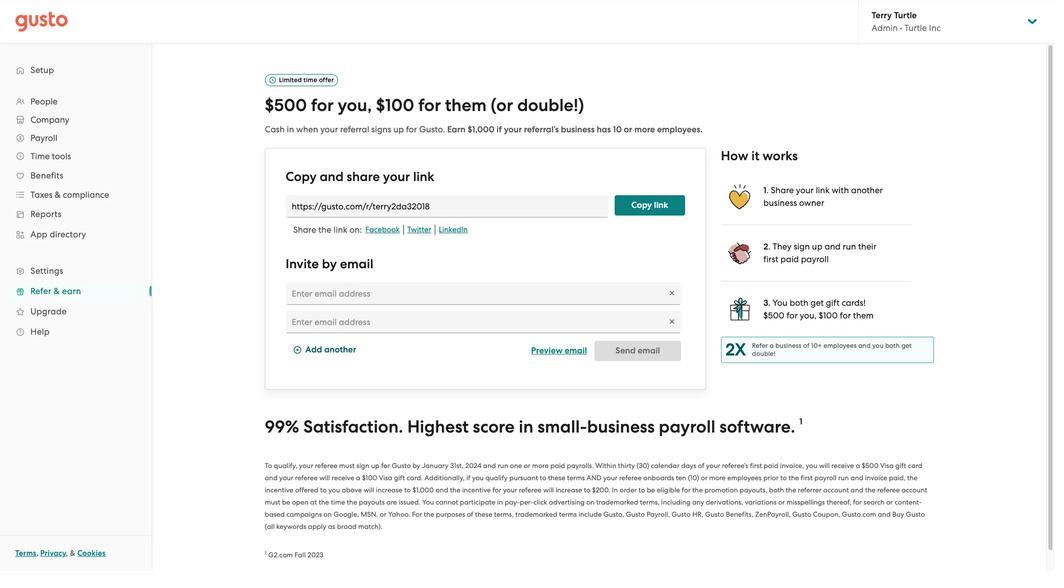 Task type: locate. For each thing, give the bounding box(es) containing it.
payouts,
[[740, 486, 768, 494]]

2 , from the left
[[66, 549, 68, 558]]

up up the payouts
[[371, 461, 380, 469]]

1 horizontal spatial get
[[902, 342, 912, 349]]

1 horizontal spatial these
[[548, 473, 566, 482]]

0 vertical spatial up
[[394, 124, 404, 134]]

1 horizontal spatial first
[[764, 254, 779, 264]]

1 . share your link with another business owner
[[764, 185, 884, 208]]

2x list
[[721, 168, 934, 363]]

, left "privacy"
[[36, 549, 38, 558]]

taxes
[[30, 190, 53, 200]]

link inside "copy link" button
[[654, 200, 669, 210]]

. right an illustration of a gift image
[[769, 298, 771, 308]]

preview email
[[532, 345, 587, 356]]

. inside 3 . you both get gift cards! $500 for you, $100 for them
[[769, 298, 771, 308]]

reports
[[30, 209, 62, 219]]

0 horizontal spatial trademarked
[[516, 510, 558, 518]]

these up advertising
[[548, 473, 566, 482]]

1 vertical spatial visa
[[379, 473, 393, 482]]

sign right they
[[794, 241, 810, 251]]

or right 10
[[624, 124, 633, 135]]

employees
[[824, 342, 857, 349], [728, 473, 762, 482]]

share down works
[[771, 185, 794, 195]]

of right days
[[699, 461, 705, 469]]

incentive up open
[[265, 486, 294, 494]]

will
[[820, 461, 830, 469], [320, 473, 330, 482], [364, 486, 374, 494], [544, 486, 554, 494]]

on
[[587, 498, 595, 506], [324, 510, 332, 518]]

refer for refer a business of 10+ employees and you both get double!
[[753, 342, 769, 349]]

2 horizontal spatial gift
[[896, 461, 907, 469]]

increase up advertising
[[556, 486, 583, 494]]

2 horizontal spatial first
[[801, 473, 813, 482]]

email right the preview
[[565, 345, 587, 356]]

2 vertical spatial a
[[356, 473, 361, 482]]

0 horizontal spatial copy
[[286, 169, 317, 184]]

your right share
[[383, 169, 410, 184]]

content-
[[895, 498, 923, 506]]

2
[[764, 241, 769, 252]]

employees inside to qualify, your referee must sign up for gusto by january 31st, 2024 and run one or more paid payrolls. within thirty (30) calendar days of your referee's first paid invoice, you will receive a $500 visa gift card and your referee will receive a $100 visa gift card. additionally, if you qualify pursuant to these terms and your referee onboards ten (10) or more employees prior to the first payroll run and invoice paid, the incentive offered to you above will increase to $1,000 and the incentive for your referee will increase to $200. in order to be eligible for the promotion payouts, both the referrer account and the referee account must be open at the time the payouts are issued. you cannot participate in pay-per-click advertising on trademarked terms, including any derivations, variations or misspellings thereof, for search or content- based campaigns on google, msn, or yahoo. for the purposes of these terms, trademarked terms include gusto, gusto payroll, gusto hr, gusto benefits, zenpayroll, gusto coupon, gusto.com and buy gusto (all keywords apply as broad match).
[[728, 473, 762, 482]]

up right they
[[813, 241, 823, 251]]

your right when
[[321, 124, 338, 134]]

1 inside 1 g2.com fall 2023
[[265, 550, 267, 556]]

link inside 1 . share your link with another business owner
[[816, 185, 830, 195]]

your down within
[[604, 473, 618, 482]]

1 horizontal spatial account
[[902, 486, 928, 494]]

refer down 'settings'
[[30, 286, 51, 296]]

your down the qualify,
[[279, 473, 294, 482]]

$500 inside to qualify, your referee must sign up for gusto by january 31st, 2024 and run one or more paid payrolls. within thirty (30) calendar days of your referee's first paid invoice, you will receive a $500 visa gift card and your referee will receive a $100 visa gift card. additionally, if you qualify pursuant to these terms and your referee onboards ten (10) or more employees prior to the first payroll run and invoice paid, the incentive offered to you above will increase to $1,000 and the incentive for your referee will increase to $200. in order to be eligible for the promotion payouts, both the referrer account and the referee account must be open at the time the payouts are issued. you cannot participate in pay-per-click advertising on trademarked terms, including any derivations, variations or misspellings thereof, for search or content- based campaigns on google, msn, or yahoo. for the purposes of these terms, trademarked terms include gusto, gusto payroll, gusto hr, gusto benefits, zenpayroll, gusto coupon, gusto.com and buy gusto (all keywords apply as broad match).
[[862, 461, 879, 469]]

the down card on the bottom of page
[[908, 473, 918, 482]]

0 vertical spatial $500
[[265, 95, 307, 116]]

gift left cards!
[[826, 298, 840, 308]]

2 horizontal spatial of
[[804, 342, 810, 349]]

1 horizontal spatial 1
[[764, 185, 767, 196]]

referral's
[[524, 124, 559, 135]]

you right the 3
[[773, 298, 788, 308]]

2 enter email address email field from the top
[[286, 311, 681, 333]]

$100 up signs
[[376, 95, 415, 116]]

0 vertical spatial gift
[[826, 298, 840, 308]]

link
[[413, 169, 435, 184], [816, 185, 830, 195], [654, 200, 669, 210], [334, 225, 348, 235]]

. inside the '2 . they sign up and run their first paid payroll'
[[769, 241, 771, 251]]

to right prior
[[781, 473, 787, 482]]

incentive up participate
[[463, 486, 491, 494]]

preview email button
[[532, 341, 587, 361]]

per-
[[520, 498, 534, 506]]

0 horizontal spatial sign
[[357, 461, 370, 469]]

business up "double!"
[[776, 342, 802, 349]]

$200.
[[593, 486, 611, 494]]

$100
[[376, 95, 415, 116], [819, 310, 838, 320], [362, 473, 378, 482]]

calendar
[[651, 461, 680, 469]]

a up above
[[356, 473, 361, 482]]

if down (or
[[497, 124, 502, 135]]

. for 1
[[767, 185, 769, 195]]

share inside 1 . share your link with another business owner
[[771, 185, 794, 195]]

must up based
[[265, 498, 281, 506]]

qualify,
[[274, 461, 298, 469]]

$1,000 down card.
[[413, 486, 434, 494]]

facebook
[[366, 225, 400, 234]]

10
[[613, 124, 622, 135]]

2 horizontal spatial in
[[519, 416, 534, 437]]

a up gusto.com
[[856, 461, 861, 469]]

up inside to qualify, your referee must sign up for gusto by january 31st, 2024 and run one or more paid payrolls. within thirty (30) calendar days of your referee's first paid invoice, you will receive a $500 visa gift card and your referee will receive a $100 visa gift card. additionally, if you qualify pursuant to these terms and your referee onboards ten (10) or more employees prior to the first payroll run and invoice paid, the incentive offered to you above will increase to $1,000 and the incentive for your referee will increase to $200. in order to be eligible for the promotion payouts, both the referrer account and the referee account must be open at the time the payouts are issued. you cannot participate in pay-per-click advertising on trademarked terms, including any derivations, variations or misspellings thereof, for search or content- based campaigns on google, msn, or yahoo. for the purposes of these terms, trademarked terms include gusto, gusto payroll, gusto hr, gusto benefits, zenpayroll, gusto coupon, gusto.com and buy gusto (all keywords apply as broad match).
[[371, 461, 380, 469]]

copy inside button
[[632, 200, 652, 210]]

email down the on:
[[340, 256, 374, 272]]

employees inside refer a business of 10+ employees and you both get double!
[[824, 342, 857, 349]]

0 vertical spatial of
[[804, 342, 810, 349]]

0 horizontal spatial up
[[371, 461, 380, 469]]

up inside cash in when your referral signs up for gusto. earn $1,000 if your referral's business has 10 or more employees.
[[394, 124, 404, 134]]

these
[[548, 473, 566, 482], [475, 510, 493, 518]]

0 vertical spatial 1
[[764, 185, 767, 196]]

an illustration of a gift image
[[727, 297, 753, 321]]

email inside button
[[565, 345, 587, 356]]

paid down they
[[781, 254, 800, 264]]

2 vertical spatial 1
[[265, 550, 267, 556]]

0 horizontal spatial refer
[[30, 286, 51, 296]]

another
[[852, 185, 884, 195], [324, 344, 356, 355]]

0 vertical spatial run
[[843, 241, 857, 251]]

1 horizontal spatial share
[[771, 185, 794, 195]]

1 horizontal spatial ,
[[66, 549, 68, 558]]

gusto down content-
[[907, 510, 926, 518]]

turtle right the •
[[905, 23, 928, 33]]

increase up are
[[376, 486, 403, 494]]

if down 2024
[[467, 473, 471, 482]]

refer inside refer a business of 10+ employees and you both get double!
[[753, 342, 769, 349]]

variations
[[745, 498, 777, 506]]

a inside refer a business of 10+ employees and you both get double!
[[770, 342, 774, 349]]

0 horizontal spatial in
[[287, 124, 294, 134]]

1 horizontal spatial a
[[770, 342, 774, 349]]

in inside cash in when your referral signs up for gusto. earn $1,000 if your referral's business has 10 or more employees.
[[287, 124, 294, 134]]

1 vertical spatial them
[[854, 310, 874, 320]]

terms, down pay-
[[494, 510, 514, 518]]

you
[[873, 342, 884, 349], [806, 461, 818, 469], [472, 473, 484, 482], [329, 486, 340, 494]]

0 horizontal spatial email
[[340, 256, 374, 272]]

and left the invoice
[[851, 473, 864, 482]]

1 vertical spatial copy
[[632, 200, 652, 210]]

0 vertical spatial if
[[497, 124, 502, 135]]

works
[[763, 148, 798, 164]]

0 vertical spatial get
[[811, 298, 824, 308]]

payroll button
[[10, 129, 141, 147]]

$500 down the 3
[[764, 310, 785, 320]]

more up promotion
[[710, 473, 726, 482]]

0 horizontal spatial first
[[751, 461, 763, 469]]

how
[[721, 148, 749, 164]]

1 enter email address email field from the top
[[286, 282, 681, 305]]

0 vertical spatial you
[[773, 298, 788, 308]]

$500 for you, $100 for them (or double!)
[[265, 95, 585, 116]]

$500
[[265, 95, 307, 116], [764, 310, 785, 320], [862, 461, 879, 469]]

0 horizontal spatial increase
[[376, 486, 403, 494]]

run
[[843, 241, 857, 251], [498, 461, 509, 469], [839, 473, 850, 482]]

1 vertical spatial by
[[413, 461, 421, 469]]

$1,000 right earn
[[468, 124, 495, 135]]

both inside refer a business of 10+ employees and you both get double!
[[886, 342, 900, 349]]

1 horizontal spatial you,
[[800, 310, 817, 320]]

more
[[635, 124, 656, 135], [533, 461, 549, 469], [710, 473, 726, 482]]

them down cards!
[[854, 310, 874, 320]]

admin
[[872, 23, 898, 33]]

terms down the payrolls.
[[567, 473, 585, 482]]

another inside 1 . share your link with another business owner
[[852, 185, 884, 195]]

cannot
[[436, 498, 459, 506]]

1 vertical spatial you
[[422, 498, 434, 506]]

0 vertical spatial employees
[[824, 342, 857, 349]]

& left cookies
[[70, 549, 76, 558]]

account up content-
[[902, 486, 928, 494]]

0 vertical spatial turtle
[[895, 10, 918, 21]]

0 vertical spatial enter email address email field
[[286, 282, 681, 305]]

module__icon___go7vc image
[[668, 289, 676, 297], [668, 317, 676, 325], [293, 346, 301, 354]]

you, up 10+
[[800, 310, 817, 320]]

share up invite on the top left of the page
[[293, 225, 316, 235]]

sign
[[794, 241, 810, 251], [357, 461, 370, 469]]

first down the '2'
[[764, 254, 779, 264]]

and left their
[[825, 241, 841, 251]]

payroll up "referrer"
[[815, 473, 837, 482]]

& inside dropdown button
[[55, 190, 61, 200]]

$500 up the invoice
[[862, 461, 879, 469]]

pay-
[[505, 498, 520, 506]]

and up thereof,
[[851, 486, 864, 494]]

$1,000
[[468, 124, 495, 135], [413, 486, 434, 494]]

(all
[[265, 522, 275, 530]]

1 vertical spatial receive
[[332, 473, 355, 482]]

paid
[[781, 254, 800, 264], [551, 461, 566, 469], [764, 461, 779, 469]]

0 horizontal spatial them
[[445, 95, 487, 116]]

$1,000 inside to qualify, your referee must sign up for gusto by january 31st, 2024 and run one or more paid payrolls. within thirty (30) calendar days of your referee's first paid invoice, you will receive a $500 visa gift card and your referee will receive a $100 visa gift card. additionally, if you qualify pursuant to these terms and your referee onboards ten (10) or more employees prior to the first payroll run and invoice paid, the incentive offered to you above will increase to $1,000 and the incentive for your referee will increase to $200. in order to be eligible for the promotion payouts, both the referrer account and the referee account must be open at the time the payouts are issued. you cannot participate in pay-per-click advertising on trademarked terms, including any derivations, variations or misspellings thereof, for search or content- based campaigns on google, msn, or yahoo. for the purposes of these terms, trademarked terms include gusto, gusto payroll, gusto hr, gusto benefits, zenpayroll, gusto coupon, gusto.com and buy gusto (all keywords apply as broad match).
[[413, 486, 434, 494]]

of down participate
[[467, 510, 474, 518]]

first inside the '2 . they sign up and run their first paid payroll'
[[764, 254, 779, 264]]

campaigns
[[287, 510, 322, 518]]

business left owner
[[764, 198, 798, 208]]

refer inside refer & earn link
[[30, 286, 51, 296]]

of left 10+
[[804, 342, 810, 349]]

first right referee's
[[751, 461, 763, 469]]

& right the taxes
[[55, 190, 61, 200]]

& left the earn
[[54, 286, 60, 296]]

2 vertical spatial more
[[710, 473, 726, 482]]

time up the google,
[[331, 498, 345, 506]]

cash in when your referral signs up for gusto. earn $1,000 if your referral's business has 10 or more employees.
[[265, 124, 703, 135]]

must up above
[[339, 461, 355, 469]]

gusto
[[392, 461, 411, 469], [626, 510, 645, 518], [672, 510, 691, 518], [706, 510, 725, 518], [793, 510, 812, 518], [907, 510, 926, 518]]

1 vertical spatial time
[[331, 498, 345, 506]]

open
[[292, 498, 309, 506]]

you
[[773, 298, 788, 308], [422, 498, 434, 506]]

small-
[[538, 416, 588, 437]]

0 horizontal spatial terms,
[[494, 510, 514, 518]]

cookies button
[[77, 547, 106, 559]]

participate
[[460, 498, 496, 506]]

company
[[30, 115, 69, 125]]

1 horizontal spatial paid
[[764, 461, 779, 469]]

0 horizontal spatial account
[[824, 486, 850, 494]]

1 horizontal spatial on
[[587, 498, 595, 506]]

privacy
[[40, 549, 66, 558]]

1 vertical spatial 1
[[800, 416, 803, 427]]

2 horizontal spatial up
[[813, 241, 823, 251]]

$100 up 10+
[[819, 310, 838, 320]]

0 vertical spatial .
[[767, 185, 769, 195]]

in right score
[[519, 416, 534, 437]]

earn
[[62, 286, 81, 296]]

the
[[319, 225, 332, 235], [789, 473, 800, 482], [908, 473, 918, 482], [450, 486, 461, 494], [693, 486, 703, 494], [786, 486, 797, 494], [866, 486, 876, 494], [319, 498, 329, 506], [347, 498, 357, 506], [424, 510, 435, 518]]

. left they
[[769, 241, 771, 251]]

0 horizontal spatial incentive
[[265, 486, 294, 494]]

account up thereof,
[[824, 486, 850, 494]]

0 horizontal spatial $500
[[265, 95, 307, 116]]

None field
[[286, 195, 609, 217]]

and down cards!
[[859, 342, 871, 349]]

2 vertical spatial of
[[467, 510, 474, 518]]

0 horizontal spatial more
[[533, 461, 549, 469]]

0 horizontal spatial ,
[[36, 549, 38, 558]]

0 vertical spatial payroll
[[802, 254, 829, 264]]

how it works
[[721, 148, 798, 164]]

1 horizontal spatial sign
[[794, 241, 810, 251]]

you up for
[[422, 498, 434, 506]]

0 vertical spatial $1,000
[[468, 124, 495, 135]]

cookies
[[77, 549, 106, 558]]

refer up "double!"
[[753, 342, 769, 349]]

1 horizontal spatial of
[[699, 461, 705, 469]]

account
[[824, 486, 850, 494], [902, 486, 928, 494]]

. inside 1 . share your link with another business owner
[[767, 185, 769, 195]]

0 horizontal spatial employees
[[728, 473, 762, 482]]

1 incentive from the left
[[265, 486, 294, 494]]

2 horizontal spatial paid
[[781, 254, 800, 264]]

on up include
[[587, 498, 595, 506]]

1 vertical spatial &
[[54, 286, 60, 296]]

1 inside '99% satisfaction. highest score in small-business payroll software. 1'
[[800, 416, 803, 427]]

help
[[30, 327, 50, 337]]

add another button
[[293, 341, 356, 361]]

2 vertical spatial up
[[371, 461, 380, 469]]

any
[[693, 498, 705, 506]]

software.
[[720, 416, 796, 437]]

yahoo.
[[388, 510, 411, 518]]

3
[[764, 298, 769, 308]]

$500 inside 3 . you both get gift cards! $500 for you, $100 for them
[[764, 310, 785, 320]]

2 horizontal spatial a
[[856, 461, 861, 469]]

0 vertical spatial in
[[287, 124, 294, 134]]

invite by email
[[286, 256, 374, 272]]

you, inside 3 . you both get gift cards! $500 for you, $100 for them
[[800, 310, 817, 320]]

terry
[[872, 10, 893, 21]]

by right invite on the top left of the page
[[322, 256, 337, 272]]

0 vertical spatial share
[[771, 185, 794, 195]]

up right signs
[[394, 124, 404, 134]]

$100 inside 3 . you both get gift cards! $500 for you, $100 for them
[[819, 310, 838, 320]]

refer & earn
[[30, 286, 81, 296]]

business inside 1 . share your link with another business owner
[[764, 198, 798, 208]]

terms,
[[640, 498, 660, 506], [494, 510, 514, 518]]

share
[[771, 185, 794, 195], [293, 225, 316, 235]]

list
[[0, 92, 152, 342]]

0 vertical spatial $100
[[376, 95, 415, 116]]

visa up paid,
[[881, 461, 894, 469]]

or right (10)
[[701, 473, 708, 482]]

0 vertical spatial both
[[790, 298, 809, 308]]

upgrade link
[[10, 302, 141, 321]]

payroll,
[[647, 510, 670, 518]]

visa up are
[[379, 473, 393, 482]]

email
[[340, 256, 374, 272], [565, 345, 587, 356]]

1 horizontal spatial trademarked
[[597, 498, 639, 506]]

paid left the payrolls.
[[551, 461, 566, 469]]

0 horizontal spatial must
[[265, 498, 281, 506]]

qualify
[[486, 473, 508, 482]]

2 vertical spatial payroll
[[815, 473, 837, 482]]

1 horizontal spatial if
[[497, 124, 502, 135]]

1 horizontal spatial increase
[[556, 486, 583, 494]]

paid,
[[890, 473, 906, 482]]

run left their
[[843, 241, 857, 251]]

1 vertical spatial trademarked
[[516, 510, 558, 518]]

1 horizontal spatial you
[[773, 298, 788, 308]]

you inside to qualify, your referee must sign up for gusto by january 31st, 2024 and run one or more paid payrolls. within thirty (30) calendar days of your referee's first paid invoice, you will receive a $500 visa gift card and your referee will receive a $100 visa gift card. additionally, if you qualify pursuant to these terms and your referee onboards ten (10) or more employees prior to the first payroll run and invoice paid, the incentive offered to you above will increase to $1,000 and the incentive for your referee will increase to $200. in order to be eligible for the promotion payouts, both the referrer account and the referee account must be open at the time the payouts are issued. you cannot participate in pay-per-click advertising on trademarked terms, including any derivations, variations or misspellings thereof, for search or content- based campaigns on google, msn, or yahoo. for the purposes of these terms, trademarked terms include gusto, gusto payroll, gusto hr, gusto benefits, zenpayroll, gusto coupon, gusto.com and buy gusto (all keywords apply as broad match).
[[422, 498, 434, 506]]

1 vertical spatial enter email address email field
[[286, 311, 681, 333]]

business left has
[[561, 124, 595, 135]]

issued.
[[399, 498, 421, 506]]

0 vertical spatial sign
[[794, 241, 810, 251]]

0 vertical spatial you,
[[338, 95, 372, 116]]

copy for copy link
[[632, 200, 652, 210]]

setup
[[30, 65, 54, 75]]

both
[[790, 298, 809, 308], [886, 342, 900, 349], [770, 486, 785, 494]]

1 vertical spatial $1,000
[[413, 486, 434, 494]]

an illustration of a handshake image
[[727, 240, 753, 266]]

gift
[[826, 298, 840, 308], [896, 461, 907, 469], [394, 473, 405, 482]]

your up pay-
[[503, 486, 518, 494]]

for inside cash in when your referral signs up for gusto. earn $1,000 if your referral's business has 10 or more employees.
[[406, 124, 417, 134]]

0 vertical spatial refer
[[30, 286, 51, 296]]

first up "referrer"
[[801, 473, 813, 482]]

. for 2
[[769, 241, 771, 251]]

Enter email address email field
[[286, 282, 681, 305], [286, 311, 681, 333]]

these down participate
[[475, 510, 493, 518]]

0 horizontal spatial if
[[467, 473, 471, 482]]

they
[[773, 241, 792, 251]]

referrer
[[798, 486, 822, 494]]

payroll inside to qualify, your referee must sign up for gusto by january 31st, 2024 and run one or more paid payrolls. within thirty (30) calendar days of your referee's first paid invoice, you will receive a $500 visa gift card and your referee will receive a $100 visa gift card. additionally, if you qualify pursuant to these terms and your referee onboards ten (10) or more employees prior to the first payroll run and invoice paid, the incentive offered to you above will increase to $1,000 and the incentive for your referee will increase to $200. in order to be eligible for the promotion payouts, both the referrer account and the referee account must be open at the time the payouts are issued. you cannot participate in pay-per-click advertising on trademarked terms, including any derivations, variations or misspellings thereof, for search or content- based campaigns on google, msn, or yahoo. for the purposes of these terms, trademarked terms include gusto, gusto payroll, gusto hr, gusto benefits, zenpayroll, gusto coupon, gusto.com and buy gusto (all keywords apply as broad match).
[[815, 473, 837, 482]]

0 vertical spatial terms,
[[640, 498, 660, 506]]

run left one
[[498, 461, 509, 469]]

home image
[[15, 11, 68, 32]]

to right order
[[639, 486, 646, 494]]

1 horizontal spatial email
[[565, 345, 587, 356]]

on up as at the left bottom of the page
[[324, 510, 332, 518]]

0 horizontal spatial these
[[475, 510, 493, 518]]

1 inside 1 . share your link with another business owner
[[764, 185, 767, 196]]

by inside to qualify, your referee must sign up for gusto by january 31st, 2024 and run one or more paid payrolls. within thirty (30) calendar days of your referee's first paid invoice, you will receive a $500 visa gift card and your referee will receive a $100 visa gift card. additionally, if you qualify pursuant to these terms and your referee onboards ten (10) or more employees prior to the first payroll run and invoice paid, the incentive offered to you above will increase to $1,000 and the incentive for your referee will increase to $200. in order to be eligible for the promotion payouts, both the referrer account and the referee account must be open at the time the payouts are issued. you cannot participate in pay-per-click advertising on trademarked terms, including any derivations, variations or misspellings thereof, for search or content- based campaigns on google, msn, or yahoo. for the purposes of these terms, trademarked terms include gusto, gusto payroll, gusto hr, gusto benefits, zenpayroll, gusto coupon, gusto.com and buy gusto (all keywords apply as broad match).
[[413, 461, 421, 469]]

0 vertical spatial on
[[587, 498, 595, 506]]

be down onboards
[[647, 486, 656, 494]]

1 account from the left
[[824, 486, 850, 494]]

1 vertical spatial first
[[751, 461, 763, 469]]

1 vertical spatial if
[[467, 473, 471, 482]]

and
[[320, 169, 344, 184], [825, 241, 841, 251], [859, 342, 871, 349], [483, 461, 496, 469], [265, 473, 278, 482], [851, 473, 864, 482], [436, 486, 449, 494], [851, 486, 864, 494], [878, 510, 891, 518]]

run inside the '2 . they sign up and run their first paid payroll'
[[843, 241, 857, 251]]

in right cash
[[287, 124, 294, 134]]

apply
[[308, 522, 327, 530]]

$500 down the "limited"
[[265, 95, 307, 116]]

&
[[55, 190, 61, 200], [54, 286, 60, 296], [70, 549, 76, 558]]

another right add
[[324, 344, 356, 355]]

1 horizontal spatial receive
[[832, 461, 855, 469]]

list containing people
[[0, 92, 152, 342]]

time left the offer
[[304, 76, 318, 84]]

1 left g2.com at the bottom
[[265, 550, 267, 556]]

1 vertical spatial in
[[519, 416, 534, 437]]

and down additionally,
[[436, 486, 449, 494]]



Task type: vqa. For each thing, say whether or not it's contained in the screenshot.
polling
no



Task type: describe. For each thing, give the bounding box(es) containing it.
if inside to qualify, your referee must sign up for gusto by january 31st, 2024 and run one or more paid payrolls. within thirty (30) calendar days of your referee's first paid invoice, you will receive a $500 visa gift card and your referee will receive a $100 visa gift card. additionally, if you qualify pursuant to these terms and your referee onboards ten (10) or more employees prior to the first payroll run and invoice paid, the incentive offered to you above will increase to $1,000 and the incentive for your referee will increase to $200. in order to be eligible for the promotion payouts, both the referrer account and the referee account must be open at the time the payouts are issued. you cannot participate in pay-per-click advertising on trademarked terms, including any derivations, variations or misspellings thereof, for search or content- based campaigns on google, msn, or yahoo. for the purposes of these terms, trademarked terms include gusto, gusto payroll, gusto hr, gusto benefits, zenpayroll, gusto coupon, gusto.com and buy gusto (all keywords apply as broad match).
[[467, 473, 471, 482]]

gusto down "including"
[[672, 510, 691, 518]]

privacy link
[[40, 549, 66, 558]]

reports link
[[10, 205, 141, 223]]

business inside refer a business of 10+ employees and you both get double!
[[776, 342, 802, 349]]

keywords
[[277, 522, 307, 530]]

order
[[620, 486, 637, 494]]

based
[[265, 510, 285, 518]]

0 vertical spatial time
[[304, 76, 318, 84]]

setup link
[[10, 61, 141, 79]]

when
[[296, 124, 318, 134]]

1 vertical spatial terms,
[[494, 510, 514, 518]]

1 horizontal spatial $1,000
[[468, 124, 495, 135]]

1 horizontal spatial more
[[635, 124, 656, 135]]

terms
[[15, 549, 36, 558]]

another inside button
[[324, 344, 356, 355]]

up for employees.
[[394, 124, 404, 134]]

sign inside the '2 . they sign up and run their first paid payroll'
[[794, 241, 810, 251]]

invite
[[286, 256, 319, 272]]

of inside refer a business of 10+ employees and you both get double!
[[804, 342, 810, 349]]

gusto up card.
[[392, 461, 411, 469]]

company button
[[10, 111, 141, 129]]

the left "referrer"
[[786, 486, 797, 494]]

app
[[30, 229, 47, 239]]

0 horizontal spatial of
[[467, 510, 474, 518]]

31st,
[[450, 461, 464, 469]]

upgrade
[[30, 306, 67, 316]]

cards!
[[842, 298, 866, 308]]

fall
[[295, 551, 306, 559]]

up for payrolls.
[[371, 461, 380, 469]]

your down (or
[[504, 124, 522, 135]]

or up buy
[[887, 498, 894, 506]]

1 for 1 g2.com fall 2023
[[265, 550, 267, 556]]

to up issued.
[[405, 486, 411, 494]]

broad
[[337, 522, 357, 530]]

and down to
[[265, 473, 278, 482]]

time
[[30, 151, 50, 161]]

1 g2.com fall 2023
[[265, 550, 324, 559]]

limited time offer
[[279, 76, 334, 84]]

and up qualify
[[483, 461, 496, 469]]

(or
[[491, 95, 513, 116]]

settings link
[[10, 262, 141, 280]]

2 increase from the left
[[556, 486, 583, 494]]

gusto navigation element
[[0, 44, 152, 358]]

and left buy
[[878, 510, 891, 518]]

10+
[[812, 342, 823, 349]]

1 , from the left
[[36, 549, 38, 558]]

(10)
[[688, 473, 700, 482]]

0 vertical spatial module__icon___go7vc image
[[668, 289, 676, 297]]

module__icon___go7vc image inside add another button
[[293, 346, 301, 354]]

$100 inside to qualify, your referee must sign up for gusto by january 31st, 2024 and run one or more paid payrolls. within thirty (30) calendar days of your referee's first paid invoice, you will receive a $500 visa gift card and your referee will receive a $100 visa gift card. additionally, if you qualify pursuant to these terms and your referee onboards ten (10) or more employees prior to the first payroll run and invoice paid, the incentive offered to you above will increase to $1,000 and the incentive for your referee will increase to $200. in order to be eligible for the promotion payouts, both the referrer account and the referee account must be open at the time the payouts are issued. you cannot participate in pay-per-click advertising on trademarked terms, including any derivations, variations or misspellings thereof, for search or content- based campaigns on google, msn, or yahoo. for the purposes of these terms, trademarked terms include gusto, gusto payroll, gusto hr, gusto benefits, zenpayroll, gusto coupon, gusto.com and buy gusto (all keywords apply as broad match).
[[362, 473, 378, 482]]

onboards
[[644, 473, 675, 482]]

you inside 3 . you both get gift cards! $500 for you, $100 for them
[[773, 298, 788, 308]]

gusto.
[[419, 124, 445, 134]]

gusto.com
[[843, 510, 877, 518]]

thirty
[[618, 461, 635, 469]]

g2.com
[[268, 551, 293, 559]]

enter email address email field for module__icon___go7vc to the middle
[[286, 311, 681, 333]]

at
[[310, 498, 317, 506]]

1 horizontal spatial be
[[647, 486, 656, 494]]

1 vertical spatial these
[[475, 510, 493, 518]]

to
[[265, 461, 272, 469]]

add another
[[306, 344, 356, 355]]

2 vertical spatial gift
[[394, 473, 405, 482]]

the up search
[[866, 486, 876, 494]]

your inside cash in when your referral signs up for gusto. earn $1,000 if your referral's business has 10 or more employees.
[[321, 124, 338, 134]]

days
[[682, 461, 697, 469]]

get inside 3 . you both get gift cards! $500 for you, $100 for them
[[811, 298, 824, 308]]

1 horizontal spatial terms,
[[640, 498, 660, 506]]

card
[[909, 461, 923, 469]]

0 vertical spatial them
[[445, 95, 487, 116]]

refer for refer & earn
[[30, 286, 51, 296]]

business up the thirty
[[588, 416, 655, 437]]

cash
[[265, 124, 285, 134]]

time tools button
[[10, 147, 141, 165]]

or right one
[[524, 461, 531, 469]]

your left referee's
[[707, 461, 721, 469]]

both inside to qualify, your referee must sign up for gusto by january 31st, 2024 and run one or more paid payrolls. within thirty (30) calendar days of your referee's first paid invoice, you will receive a $500 visa gift card and your referee will receive a $100 visa gift card. additionally, if you qualify pursuant to these terms and your referee onboards ten (10) or more employees prior to the first payroll run and invoice paid, the incentive offered to you above will increase to $1,000 and the incentive for your referee will increase to $200. in order to be eligible for the promotion payouts, both the referrer account and the referee account must be open at the time the payouts are issued. you cannot participate in pay-per-click advertising on trademarked terms, including any derivations, variations or misspellings thereof, for search or content- based campaigns on google, msn, or yahoo. for the purposes of these terms, trademarked terms include gusto, gusto payroll, gusto hr, gusto benefits, zenpayroll, gusto coupon, gusto.com and buy gusto (all keywords apply as broad match).
[[770, 486, 785, 494]]

1 vertical spatial must
[[265, 498, 281, 506]]

sign inside to qualify, your referee must sign up for gusto by january 31st, 2024 and run one or more paid payrolls. within thirty (30) calendar days of your referee's first paid invoice, you will receive a $500 visa gift card and your referee will receive a $100 visa gift card. additionally, if you qualify pursuant to these terms and your referee onboards ten (10) or more employees prior to the first payroll run and invoice paid, the incentive offered to you above will increase to $1,000 and the incentive for your referee will increase to $200. in order to be eligible for the promotion payouts, both the referrer account and the referee account must be open at the time the payouts are issued. you cannot participate in pay-per-click advertising on trademarked terms, including any derivations, variations or misspellings thereof, for search or content- based campaigns on google, msn, or yahoo. for the purposes of these terms, trademarked terms include gusto, gusto payroll, gusto hr, gusto benefits, zenpayroll, gusto coupon, gusto.com and buy gusto (all keywords apply as broad match).
[[357, 461, 370, 469]]

an illustration of a heart image
[[727, 184, 753, 209]]

gusto right gusto,
[[626, 510, 645, 518]]

1 vertical spatial module__icon___go7vc image
[[668, 317, 676, 325]]

1 vertical spatial of
[[699, 461, 705, 469]]

as
[[328, 522, 336, 530]]

settings
[[30, 266, 63, 276]]

& for compliance
[[55, 190, 61, 200]]

gusto down derivations,
[[706, 510, 725, 518]]

the down invoice,
[[789, 473, 800, 482]]

msn,
[[361, 510, 378, 518]]

paid inside the '2 . they sign up and run their first paid payroll'
[[781, 254, 800, 264]]

0 horizontal spatial receive
[[332, 473, 355, 482]]

and inside the '2 . they sign up and run their first paid payroll'
[[825, 241, 841, 251]]

the down above
[[347, 498, 357, 506]]

card.
[[407, 473, 423, 482]]

your right the qualify,
[[299, 461, 313, 469]]

twitter button
[[404, 225, 436, 235]]

1 vertical spatial on
[[324, 510, 332, 518]]

0 vertical spatial receive
[[832, 461, 855, 469]]

2x
[[726, 339, 747, 360]]

1 horizontal spatial must
[[339, 461, 355, 469]]

people button
[[10, 92, 141, 111]]

hr,
[[693, 510, 704, 518]]

1 increase from the left
[[376, 486, 403, 494]]

gift inside 3 . you both get gift cards! $500 for you, $100 for them
[[826, 298, 840, 308]]

in inside to qualify, your referee must sign up for gusto by january 31st, 2024 and run one or more paid payrolls. within thirty (30) calendar days of your referee's first paid invoice, you will receive a $500 visa gift card and your referee will receive a $100 visa gift card. additionally, if you qualify pursuant to these terms and your referee onboards ten (10) or more employees prior to the first payroll run and invoice paid, the incentive offered to you above will increase to $1,000 and the incentive for your referee will increase to $200. in order to be eligible for the promotion payouts, both the referrer account and the referee account must be open at the time the payouts are issued. you cannot participate in pay-per-click advertising on trademarked terms, including any derivations, variations or misspellings thereof, for search or content- based campaigns on google, msn, or yahoo. for the purposes of these terms, trademarked terms include gusto, gusto payroll, gusto hr, gusto benefits, zenpayroll, gusto coupon, gusto.com and buy gusto (all keywords apply as broad match).
[[498, 498, 503, 506]]

benefits,
[[726, 510, 754, 518]]

in
[[612, 486, 618, 494]]

referee's
[[723, 461, 749, 469]]

2 incentive from the left
[[463, 486, 491, 494]]

zenpayroll,
[[756, 510, 791, 518]]

0 horizontal spatial by
[[322, 256, 337, 272]]

to down and
[[584, 486, 591, 494]]

time inside to qualify, your referee must sign up for gusto by january 31st, 2024 and run one or more paid payrolls. within thirty (30) calendar days of your referee's first paid invoice, you will receive a $500 visa gift card and your referee will receive a $100 visa gift card. additionally, if you qualify pursuant to these terms and your referee onboards ten (10) or more employees prior to the first payroll run and invoice paid, the incentive offered to you above will increase to $1,000 and the incentive for your referee will increase to $200. in order to be eligible for the promotion payouts, both the referrer account and the referee account must be open at the time the payouts are issued. you cannot participate in pay-per-click advertising on trademarked terms, including any derivations, variations or misspellings thereof, for search or content- based campaigns on google, msn, or yahoo. for the purposes of these terms, trademarked terms include gusto, gusto payroll, gusto hr, gusto benefits, zenpayroll, gusto coupon, gusto.com and buy gusto (all keywords apply as broad match).
[[331, 498, 345, 506]]

1 vertical spatial payroll
[[659, 416, 716, 437]]

to right 'pursuant' at the bottom of the page
[[540, 473, 547, 482]]

above
[[342, 486, 362, 494]]

app directory
[[30, 229, 86, 239]]

the up any
[[693, 486, 703, 494]]

1 vertical spatial turtle
[[905, 23, 928, 33]]

terry turtle admin • turtle inc
[[872, 10, 941, 33]]

0 horizontal spatial visa
[[379, 473, 393, 482]]

the up cannot
[[450, 486, 461, 494]]

click
[[534, 498, 548, 506]]

add
[[306, 344, 322, 355]]

to right offered
[[320, 486, 327, 494]]

copy for copy and share your link
[[286, 169, 317, 184]]

taxes & compliance button
[[10, 186, 141, 204]]

get inside refer a business of 10+ employees and you both get double!
[[902, 342, 912, 349]]

or up zenpayroll,
[[779, 498, 785, 506]]

offer
[[319, 76, 334, 84]]

and inside refer a business of 10+ employees and you both get double!
[[859, 342, 871, 349]]

misspellings
[[787, 498, 826, 506]]

copy link
[[632, 200, 669, 210]]

99%
[[265, 416, 299, 437]]

0 vertical spatial terms
[[567, 473, 585, 482]]

1 for 1 . share your link with another business owner
[[764, 185, 767, 196]]

0 horizontal spatial you,
[[338, 95, 372, 116]]

owner
[[800, 198, 825, 208]]

one
[[510, 461, 523, 469]]

time tools
[[30, 151, 71, 161]]

gusto down the misspellings at the right
[[793, 510, 812, 518]]

double!)
[[518, 95, 585, 116]]

employees.
[[658, 124, 703, 135]]

0 vertical spatial these
[[548, 473, 566, 482]]

0 horizontal spatial paid
[[551, 461, 566, 469]]

the right for
[[424, 510, 435, 518]]

include
[[579, 510, 602, 518]]

the left the on:
[[319, 225, 332, 235]]

advertising
[[549, 498, 585, 506]]

it
[[752, 148, 760, 164]]

buy
[[893, 510, 905, 518]]

2 vertical spatial run
[[839, 473, 850, 482]]

or right the msn,
[[380, 510, 387, 518]]

2 vertical spatial &
[[70, 549, 76, 558]]

0 horizontal spatial be
[[282, 498, 291, 506]]

1 vertical spatial gift
[[896, 461, 907, 469]]

preview
[[532, 345, 563, 356]]

2 account from the left
[[902, 486, 928, 494]]

up inside the '2 . they sign up and run their first paid payroll'
[[813, 241, 823, 251]]

google,
[[334, 510, 359, 518]]

linkedin
[[439, 225, 468, 234]]

enter email address email field for the top module__icon___go7vc
[[286, 282, 681, 305]]

1 vertical spatial terms
[[559, 510, 577, 518]]

2 horizontal spatial more
[[710, 473, 726, 482]]

twitter
[[408, 225, 432, 234]]

including
[[662, 498, 691, 506]]

& for earn
[[54, 286, 60, 296]]

payouts
[[359, 498, 385, 506]]

your inside 1 . share your link with another business owner
[[797, 185, 814, 195]]

0 vertical spatial trademarked
[[597, 498, 639, 506]]

within
[[596, 461, 617, 469]]

and left share
[[320, 169, 344, 184]]

both inside 3 . you both get gift cards! $500 for you, $100 for them
[[790, 298, 809, 308]]

you inside refer a business of 10+ employees and you both get double!
[[873, 342, 884, 349]]

•
[[901, 23, 903, 33]]

score
[[473, 416, 515, 437]]

satisfaction.
[[303, 416, 403, 437]]

on:
[[350, 225, 362, 235]]

payroll inside the '2 . they sign up and run their first paid payroll'
[[802, 254, 829, 264]]

1 vertical spatial run
[[498, 461, 509, 469]]

0 vertical spatial visa
[[881, 461, 894, 469]]

coupon,
[[814, 510, 841, 518]]

1 vertical spatial share
[[293, 225, 316, 235]]

them inside 3 . you both get gift cards! $500 for you, $100 for them
[[854, 310, 874, 320]]

match).
[[358, 522, 383, 530]]

the right at
[[319, 498, 329, 506]]

has
[[597, 124, 611, 135]]



